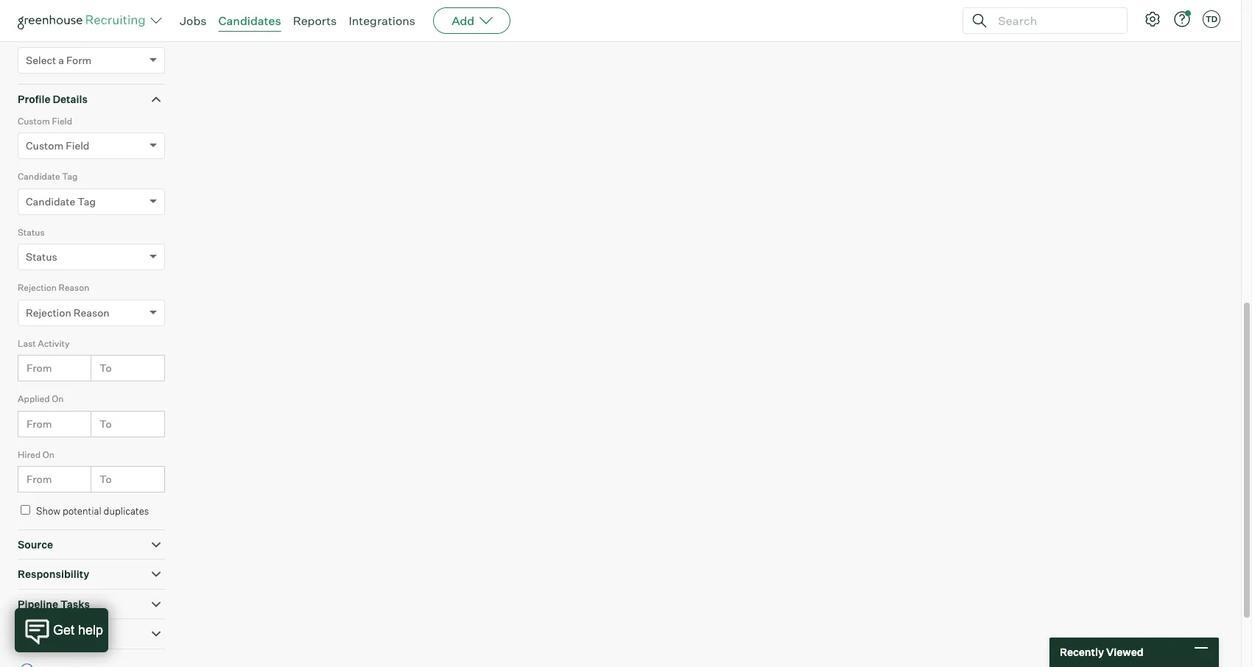 Task type: describe. For each thing, give the bounding box(es) containing it.
education
[[18, 628, 69, 641]]

tasks
[[60, 598, 90, 611]]

reports
[[293, 13, 337, 28]]

td
[[1206, 14, 1218, 24]]

recently
[[1061, 647, 1105, 659]]

0 vertical spatial status
[[18, 227, 45, 238]]

0 horizontal spatial form
[[18, 30, 39, 41]]

pending
[[36, 5, 72, 16]]

source
[[18, 539, 53, 551]]

1 vertical spatial field
[[66, 139, 90, 152]]

Show potential duplicates checkbox
[[21, 506, 30, 515]]

profile details
[[18, 93, 88, 106]]

hired
[[18, 449, 41, 460]]

add
[[452, 13, 475, 28]]

pending submission
[[36, 5, 125, 16]]

to for last activity
[[99, 362, 112, 375]]

0 vertical spatial custom
[[18, 115, 50, 127]]

1 vertical spatial rejection
[[26, 306, 71, 319]]

candidates link
[[219, 13, 281, 28]]

0 vertical spatial reason
[[59, 282, 90, 293]]

0 vertical spatial custom field
[[18, 115, 72, 127]]

applied
[[18, 394, 50, 405]]

add button
[[433, 7, 511, 34]]

applied on
[[18, 394, 64, 405]]

from for last
[[27, 362, 52, 375]]

1 vertical spatial custom field
[[26, 139, 90, 152]]

submission
[[74, 5, 125, 16]]

0 vertical spatial tag
[[62, 171, 78, 182]]

potential
[[63, 506, 101, 518]]

0 vertical spatial field
[[52, 115, 72, 127]]

on for hired on
[[43, 449, 54, 460]]

activity
[[38, 338, 70, 349]]

integrations
[[349, 13, 416, 28]]

last
[[18, 338, 36, 349]]

select a form
[[26, 54, 92, 66]]

a
[[58, 54, 64, 66]]

recently viewed
[[1061, 647, 1144, 659]]

on for applied on
[[52, 394, 64, 405]]

duplicates
[[104, 506, 149, 518]]

td button
[[1201, 7, 1224, 31]]

viewed
[[1107, 647, 1144, 659]]

1 vertical spatial reason
[[74, 306, 110, 319]]

pipeline tasks
[[18, 598, 90, 611]]

details
[[53, 93, 88, 106]]

hired on
[[18, 449, 54, 460]]

1 vertical spatial rejection reason
[[26, 306, 110, 319]]



Task type: vqa. For each thing, say whether or not it's contained in the screenshot.
Select
yes



Task type: locate. For each thing, give the bounding box(es) containing it.
to for applied on
[[99, 418, 112, 430]]

1 to from the top
[[99, 362, 112, 375]]

2 to from the top
[[99, 418, 112, 430]]

custom field
[[18, 115, 72, 127], [26, 139, 90, 152]]

pipeline
[[18, 598, 58, 611]]

from down applied on
[[27, 418, 52, 430]]

status
[[18, 227, 45, 238], [26, 251, 57, 263]]

1 vertical spatial form
[[66, 54, 92, 66]]

tag down custom field element
[[62, 171, 78, 182]]

rejection reason
[[18, 282, 90, 293], [26, 306, 110, 319]]

3 from from the top
[[27, 473, 52, 486]]

rejection reason down status element
[[18, 282, 90, 293]]

2 vertical spatial from
[[27, 473, 52, 486]]

form element
[[18, 29, 165, 84]]

candidate tag
[[18, 171, 78, 182], [26, 195, 96, 208]]

rejection
[[18, 282, 57, 293], [26, 306, 71, 319]]

0 vertical spatial rejection reason
[[18, 282, 90, 293]]

3 to from the top
[[99, 473, 112, 486]]

select
[[26, 54, 56, 66]]

rejection reason up "activity"
[[26, 306, 110, 319]]

1 vertical spatial candidate tag
[[26, 195, 96, 208]]

1 vertical spatial status
[[26, 251, 57, 263]]

responsibility
[[18, 568, 89, 581]]

from for hired
[[27, 473, 52, 486]]

jobs
[[180, 13, 207, 28]]

1 horizontal spatial form
[[66, 54, 92, 66]]

0 vertical spatial from
[[27, 362, 52, 375]]

form
[[18, 30, 39, 41], [66, 54, 92, 66]]

1 vertical spatial candidate
[[26, 195, 75, 208]]

show potential duplicates
[[36, 506, 149, 518]]

1 vertical spatial custom
[[26, 139, 63, 152]]

candidate down custom field element
[[18, 171, 60, 182]]

candidate tag element
[[18, 170, 165, 225]]

from down last activity
[[27, 362, 52, 375]]

0 vertical spatial to
[[99, 362, 112, 375]]

0 vertical spatial form
[[18, 30, 39, 41]]

show
[[36, 506, 60, 518]]

on
[[52, 394, 64, 405], [43, 449, 54, 460]]

configure image
[[1145, 10, 1162, 28]]

candidate tag up status element
[[26, 195, 96, 208]]

form right the a
[[66, 54, 92, 66]]

integrations link
[[349, 13, 416, 28]]

0 vertical spatial rejection
[[18, 282, 57, 293]]

Search text field
[[995, 10, 1114, 31]]

status element
[[18, 225, 165, 281]]

status down 'candidate tag' element
[[18, 227, 45, 238]]

custom down profile
[[18, 115, 50, 127]]

candidate tag down custom field element
[[18, 171, 78, 182]]

last activity
[[18, 338, 70, 349]]

form down pending submission checkbox
[[18, 30, 39, 41]]

1 vertical spatial tag
[[78, 195, 96, 208]]

0 vertical spatial candidate
[[18, 171, 60, 182]]

from down hired on
[[27, 473, 52, 486]]

on right hired on the left of the page
[[43, 449, 54, 460]]

0 vertical spatial on
[[52, 394, 64, 405]]

on right applied
[[52, 394, 64, 405]]

td button
[[1204, 10, 1221, 28]]

from
[[27, 362, 52, 375], [27, 418, 52, 430], [27, 473, 52, 486]]

Pending submission checkbox
[[21, 5, 30, 14]]

1 vertical spatial on
[[43, 449, 54, 460]]

to for hired on
[[99, 473, 112, 486]]

reason
[[59, 282, 90, 293], [74, 306, 110, 319]]

custom
[[18, 115, 50, 127], [26, 139, 63, 152]]

candidates
[[219, 13, 281, 28]]

2 from from the top
[[27, 418, 52, 430]]

candidate up status element
[[26, 195, 75, 208]]

profile
[[18, 93, 50, 106]]

custom down profile details
[[26, 139, 63, 152]]

custom field element
[[18, 114, 165, 170]]

reports link
[[293, 13, 337, 28]]

from for applied
[[27, 418, 52, 430]]

1 vertical spatial from
[[27, 418, 52, 430]]

1 from from the top
[[27, 362, 52, 375]]

candidate
[[18, 171, 60, 182], [26, 195, 75, 208]]

2 vertical spatial to
[[99, 473, 112, 486]]

jobs link
[[180, 13, 207, 28]]

field
[[52, 115, 72, 127], [66, 139, 90, 152]]

tag
[[62, 171, 78, 182], [78, 195, 96, 208]]

greenhouse recruiting image
[[18, 12, 150, 29]]

tag up status element
[[78, 195, 96, 208]]

to
[[99, 362, 112, 375], [99, 418, 112, 430], [99, 473, 112, 486]]

0 vertical spatial candidate tag
[[18, 171, 78, 182]]

1 vertical spatial to
[[99, 418, 112, 430]]

rejection reason element
[[18, 281, 165, 337]]

status up rejection reason element
[[26, 251, 57, 263]]



